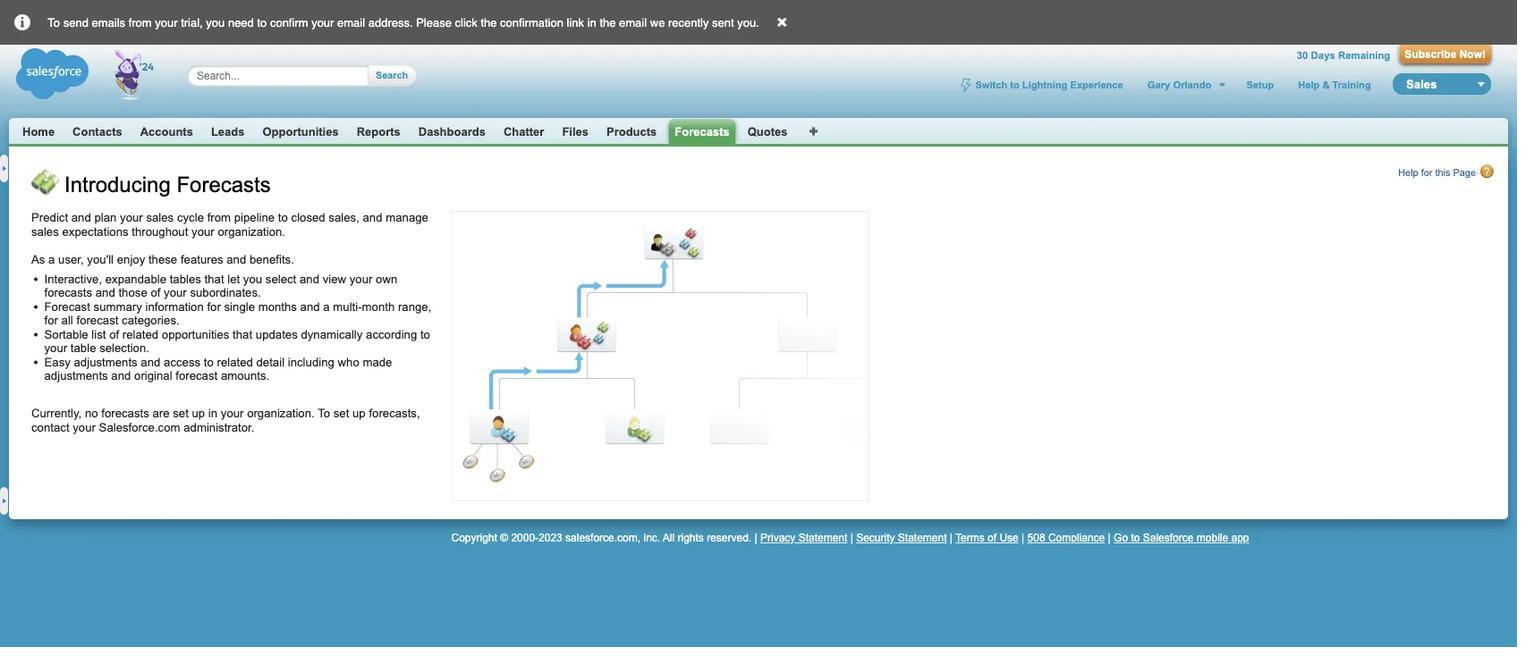 Task type: vqa. For each thing, say whether or not it's contained in the screenshot.
single at top
yes



Task type: describe. For each thing, give the bounding box(es) containing it.
reserved.
[[707, 532, 752, 544]]

2 set from the left
[[334, 407, 349, 421]]

rights
[[678, 532, 704, 544]]

user,
[[58, 253, 84, 266]]

organization. inside currently, no forecasts are set up in your organization. to set up forecasts, contact your salesforce.com administrator.
[[247, 407, 315, 421]]

copyright © 2000-2023 salesforce.com, inc. all rights reserved. | privacy statement | security statement | terms of use | 508 compliance | go to salesforce mobile app
[[451, 532, 1250, 544]]

currently, no forecasts are set up in your organization. to set up forecasts, contact your salesforce.com administrator.
[[31, 407, 420, 434]]

2 up from the left
[[353, 407, 366, 421]]

gary
[[1148, 79, 1171, 90]]

sortable
[[44, 328, 88, 341]]

table
[[71, 342, 96, 355]]

and right sales,
[[363, 211, 383, 225]]

to inside predict and plan your sales cycle from pipeline to closed sales, and manage sales expectations throughout your organization.
[[278, 211, 288, 225]]

administrator.
[[184, 421, 255, 434]]

accounts link
[[140, 125, 193, 138]]

switch to lightning experience
[[976, 79, 1124, 90]]

help for this page link
[[1399, 165, 1495, 179]]

go
[[1114, 532, 1128, 544]]

these
[[148, 253, 177, 266]]

to send emails from your trial, you need to confirm your email address. please click the confirmation link in the email we recently sent you.
[[48, 16, 760, 29]]

pipeline
[[234, 211, 275, 225]]

introducing forecasts
[[64, 173, 271, 197]]

help for help & training
[[1299, 79, 1320, 90]]

page
[[1454, 167, 1476, 179]]

your up administrator.
[[221, 407, 244, 421]]

compliance
[[1049, 532, 1105, 544]]

0 horizontal spatial a
[[48, 253, 55, 266]]

click
[[455, 16, 478, 29]]

0 vertical spatial you
[[206, 16, 225, 29]]

5 | from the left
[[1108, 532, 1111, 544]]

updates
[[256, 328, 298, 341]]

you'll
[[87, 253, 114, 266]]

to down "range,"
[[421, 328, 430, 341]]

selection.
[[99, 342, 149, 355]]

categories.
[[122, 314, 180, 328]]

list
[[92, 328, 106, 341]]

go to salesforce mobile app link
[[1114, 532, 1250, 544]]

accounts
[[140, 125, 193, 138]]

help & training link
[[1297, 79, 1373, 90]]

months
[[258, 300, 297, 314]]

2 email from the left
[[619, 16, 647, 29]]

dashboards
[[419, 125, 486, 138]]

opportunities
[[263, 125, 339, 138]]

you inside as a user, you'll enjoy these features and benefits. interactive, expandable tables that let you select and view your own forecasts and those of your subordinates. forecast summary information for single months and a multi-month range, for all forecast categories. sortable list of related opportunities that updates dynamically according to your table selection. easy adjustments and access to related detail including who made adjustments and original forecast amounts.
[[243, 273, 262, 286]]

need
[[228, 16, 254, 29]]

amounts.
[[221, 370, 269, 383]]

508 compliance link
[[1028, 532, 1105, 544]]

products
[[607, 125, 657, 138]]

30 days remaining link
[[1297, 49, 1391, 61]]

your down cycle in the top of the page
[[192, 225, 215, 238]]

1 | from the left
[[755, 532, 758, 544]]

forecasts,
[[369, 407, 420, 421]]

and down selection. at the left of page
[[111, 370, 131, 383]]

access
[[164, 356, 201, 369]]

you.
[[738, 16, 760, 29]]

send
[[63, 16, 88, 29]]

help for this page
[[1399, 167, 1476, 179]]

info image
[[0, 0, 45, 31]]

©
[[500, 532, 508, 544]]

your up information
[[164, 286, 187, 300]]

terms of use link
[[956, 532, 1019, 544]]

0 vertical spatial that
[[205, 273, 224, 286]]

2023
[[539, 532, 563, 544]]

orlando
[[1173, 79, 1212, 90]]

salesforce.com,
[[566, 532, 641, 544]]

files
[[562, 125, 589, 138]]

quotes
[[748, 125, 788, 138]]

1 vertical spatial of
[[109, 328, 119, 341]]

all
[[61, 314, 73, 328]]

and up summary
[[96, 286, 115, 300]]

information
[[145, 300, 204, 314]]

sent
[[712, 16, 734, 29]]

select
[[266, 273, 296, 286]]

1 vertical spatial forecasts
[[177, 173, 271, 197]]

salesforce.com
[[99, 421, 180, 434]]

all tabs image
[[809, 125, 820, 136]]

copyright
[[451, 532, 497, 544]]

and up original
[[141, 356, 161, 369]]

introducing
[[64, 173, 171, 197]]

inc.
[[644, 532, 660, 544]]

days
[[1311, 49, 1336, 61]]

your right confirm
[[311, 16, 334, 29]]

training
[[1333, 79, 1371, 90]]

products link
[[607, 125, 657, 138]]

2 | from the left
[[851, 532, 853, 544]]

1 email from the left
[[337, 16, 365, 29]]

manage
[[386, 211, 429, 225]]

no
[[85, 407, 98, 421]]

including
[[288, 356, 335, 369]]

reports
[[357, 125, 401, 138]]

emails
[[92, 16, 125, 29]]

detail
[[256, 356, 285, 369]]

30 days remaining
[[1297, 49, 1391, 61]]

all
[[663, 532, 675, 544]]

Search... text field
[[197, 68, 351, 83]]

this
[[1436, 167, 1451, 179]]

easy
[[44, 356, 71, 369]]

dynamically
[[301, 328, 363, 341]]

leads link
[[211, 125, 245, 138]]

those
[[118, 286, 147, 300]]

help & training
[[1299, 79, 1371, 90]]

1 the from the left
[[481, 16, 497, 29]]

cycle
[[177, 211, 204, 225]]

to right go
[[1131, 532, 1140, 544]]

and up let
[[227, 253, 246, 266]]



Task type: locate. For each thing, give the bounding box(es) containing it.
0 horizontal spatial that
[[205, 273, 224, 286]]

original
[[134, 370, 172, 383]]

organization. inside predict and plan your sales cycle from pipeline to closed sales, and manage sales expectations throughout your organization.
[[218, 225, 285, 238]]

0 vertical spatial forecasts
[[44, 286, 92, 300]]

predict
[[31, 211, 68, 225]]

2000-
[[511, 532, 539, 544]]

sales up throughout on the top left of the page
[[146, 211, 174, 225]]

statement right privacy
[[799, 532, 848, 544]]

related up amounts.
[[217, 356, 253, 369]]

close image
[[763, 2, 803, 29]]

forecast image
[[31, 169, 60, 198]]

1 vertical spatial forecasts
[[101, 407, 149, 421]]

email left we
[[619, 16, 647, 29]]

please
[[416, 16, 452, 29]]

1 horizontal spatial in
[[588, 16, 597, 29]]

0 horizontal spatial forecast
[[76, 314, 118, 328]]

0 horizontal spatial forecasts
[[177, 173, 271, 197]]

a
[[48, 253, 55, 266], [323, 300, 330, 314]]

&
[[1323, 79, 1330, 90]]

from right emails
[[129, 16, 152, 29]]

forecasts up forecast
[[44, 286, 92, 300]]

0 horizontal spatial for
[[44, 314, 58, 328]]

None button
[[1400, 45, 1492, 64], [369, 65, 408, 86], [1400, 45, 1492, 64], [369, 65, 408, 86]]

switch
[[976, 79, 1008, 90]]

1 horizontal spatial sales
[[146, 211, 174, 225]]

0 horizontal spatial to
[[48, 16, 60, 29]]

contacts
[[73, 125, 122, 138]]

to right access
[[204, 356, 214, 369]]

1 horizontal spatial email
[[619, 16, 647, 29]]

to right need
[[257, 16, 267, 29]]

1 up from the left
[[192, 407, 205, 421]]

1 horizontal spatial that
[[233, 328, 252, 341]]

forecasts left quotes link in the top of the page
[[675, 125, 730, 138]]

2 vertical spatial of
[[988, 532, 997, 544]]

0 horizontal spatial forecasts
[[44, 286, 92, 300]]

1 vertical spatial that
[[233, 328, 252, 341]]

month
[[362, 300, 395, 314]]

and left view
[[300, 273, 319, 286]]

forecast up list
[[76, 314, 118, 328]]

1 horizontal spatial you
[[243, 273, 262, 286]]

sales
[[1407, 77, 1437, 91]]

1 vertical spatial adjustments
[[44, 370, 108, 383]]

the right click
[[481, 16, 497, 29]]

0 vertical spatial for
[[1422, 167, 1433, 179]]

switch to lightning experience link
[[959, 78, 1125, 93]]

adjustments down selection. at the left of page
[[74, 356, 138, 369]]

1 horizontal spatial for
[[207, 300, 221, 314]]

0 vertical spatial from
[[129, 16, 152, 29]]

in
[[588, 16, 597, 29], [208, 407, 218, 421]]

2 vertical spatial for
[[44, 314, 58, 328]]

help left this
[[1399, 167, 1419, 179]]

trial,
[[181, 16, 203, 29]]

1 horizontal spatial up
[[353, 407, 366, 421]]

0 vertical spatial related
[[122, 328, 159, 341]]

1 vertical spatial in
[[208, 407, 218, 421]]

to down the including
[[318, 407, 330, 421]]

predict and plan your sales cycle from pipeline to closed sales, and manage sales expectations throughout your organization.
[[31, 211, 429, 238]]

let
[[227, 273, 240, 286]]

related
[[122, 328, 159, 341], [217, 356, 253, 369]]

0 vertical spatial of
[[151, 286, 161, 300]]

adjustments
[[74, 356, 138, 369], [44, 370, 108, 383]]

30
[[1297, 49, 1309, 61]]

for left all
[[44, 314, 58, 328]]

forecasts up predict and plan your sales cycle from pipeline to closed sales, and manage sales expectations throughout your organization.
[[177, 173, 271, 197]]

1 vertical spatial related
[[217, 356, 253, 369]]

home link
[[22, 125, 55, 138]]

| left go
[[1108, 532, 1111, 544]]

that up subordinates.
[[205, 273, 224, 286]]

2 horizontal spatial for
[[1422, 167, 1433, 179]]

help for help for this page
[[1399, 167, 1419, 179]]

1 horizontal spatial to
[[318, 407, 330, 421]]

set down who
[[334, 407, 349, 421]]

files link
[[562, 125, 589, 138]]

salesforce
[[1143, 532, 1194, 544]]

and
[[71, 211, 91, 225], [363, 211, 383, 225], [227, 253, 246, 266], [300, 273, 319, 286], [96, 286, 115, 300], [300, 300, 320, 314], [141, 356, 161, 369], [111, 370, 131, 383]]

0 vertical spatial a
[[48, 253, 55, 266]]

up up administrator.
[[192, 407, 205, 421]]

confirmation
[[500, 16, 564, 29]]

gary orlando
[[1148, 79, 1212, 90]]

0 horizontal spatial related
[[122, 328, 159, 341]]

organization. down pipeline at the left of the page
[[218, 225, 285, 238]]

plan
[[94, 211, 117, 225]]

forecasts inside as a user, you'll enjoy these features and benefits. interactive, expandable tables that let you select and view your own forecasts and those of your subordinates. forecast summary information for single months and a multi-month range, for all forecast categories. sortable list of related opportunities that updates dynamically according to your table selection. easy adjustments and access to related detail including who made adjustments and original forecast amounts.
[[44, 286, 92, 300]]

1 horizontal spatial a
[[323, 300, 330, 314]]

forecasts inside currently, no forecasts are set up in your organization. to set up forecasts, contact your salesforce.com administrator.
[[101, 407, 149, 421]]

chatter
[[504, 125, 544, 138]]

0 horizontal spatial statement
[[799, 532, 848, 544]]

a left multi-
[[323, 300, 330, 314]]

reports link
[[357, 125, 401, 138]]

according
[[366, 328, 417, 341]]

from inside predict and plan your sales cycle from pipeline to closed sales, and manage sales expectations throughout your organization.
[[207, 211, 231, 225]]

1 vertical spatial to
[[318, 407, 330, 421]]

0 horizontal spatial you
[[206, 16, 225, 29]]

your down no
[[73, 421, 96, 434]]

benefits.
[[250, 253, 294, 266]]

recently
[[668, 16, 709, 29]]

4 | from the left
[[1022, 532, 1025, 544]]

opportunities link
[[263, 125, 339, 138]]

subordinates.
[[190, 286, 261, 300]]

help
[[1299, 79, 1320, 90], [1399, 167, 1419, 179]]

0 vertical spatial forecasts
[[675, 125, 730, 138]]

forecasts up salesforce.com
[[101, 407, 149, 421]]

| left 508
[[1022, 532, 1025, 544]]

1 vertical spatial for
[[207, 300, 221, 314]]

set right are
[[173, 407, 189, 421]]

1 vertical spatial organization.
[[247, 407, 315, 421]]

1 horizontal spatial forecast
[[176, 370, 218, 383]]

to right switch
[[1010, 79, 1020, 90]]

0 horizontal spatial help
[[1299, 79, 1320, 90]]

privacy
[[761, 532, 796, 544]]

0 vertical spatial in
[[588, 16, 597, 29]]

in up administrator.
[[208, 407, 218, 421]]

your right plan
[[120, 211, 143, 225]]

of left "use"
[[988, 532, 997, 544]]

email left address.
[[337, 16, 365, 29]]

0 horizontal spatial email
[[337, 16, 365, 29]]

to left closed
[[278, 211, 288, 225]]

0 vertical spatial to
[[48, 16, 60, 29]]

0 vertical spatial organization.
[[218, 225, 285, 238]]

0 horizontal spatial sales
[[31, 225, 59, 238]]

1 vertical spatial a
[[323, 300, 330, 314]]

that down single
[[233, 328, 252, 341]]

enjoy
[[117, 253, 145, 266]]

contact
[[31, 421, 69, 434]]

1 horizontal spatial the
[[600, 16, 616, 29]]

use
[[1000, 532, 1019, 544]]

your
[[155, 16, 178, 29], [311, 16, 334, 29], [120, 211, 143, 225], [192, 225, 215, 238], [350, 273, 373, 286], [164, 286, 187, 300], [44, 342, 67, 355], [221, 407, 244, 421], [73, 421, 96, 434]]

dashboards link
[[419, 125, 486, 138]]

organization. down amounts.
[[247, 407, 315, 421]]

setup link
[[1245, 79, 1276, 90]]

1 horizontal spatial forecasts
[[101, 407, 149, 421]]

1 horizontal spatial forecasts
[[675, 125, 730, 138]]

1 horizontal spatial of
[[151, 286, 161, 300]]

and right the months
[[300, 300, 320, 314]]

from right cycle in the top of the page
[[207, 211, 231, 225]]

statement
[[799, 532, 848, 544], [898, 532, 947, 544]]

sales down predict
[[31, 225, 59, 238]]

the right link
[[600, 16, 616, 29]]

we
[[650, 16, 665, 29]]

forecasts link
[[675, 125, 730, 139]]

for
[[1422, 167, 1433, 179], [207, 300, 221, 314], [44, 314, 58, 328]]

1 set from the left
[[173, 407, 189, 421]]

0 vertical spatial forecast
[[76, 314, 118, 328]]

your up easy
[[44, 342, 67, 355]]

0 horizontal spatial up
[[192, 407, 205, 421]]

of right those
[[151, 286, 161, 300]]

your left own
[[350, 273, 373, 286]]

forecast down access
[[176, 370, 218, 383]]

related down categories.
[[122, 328, 159, 341]]

2 the from the left
[[600, 16, 616, 29]]

1 vertical spatial help
[[1399, 167, 1419, 179]]

1 horizontal spatial statement
[[898, 532, 947, 544]]

1 horizontal spatial help
[[1399, 167, 1419, 179]]

1 vertical spatial you
[[243, 273, 262, 286]]

as
[[31, 253, 45, 266]]

link
[[567, 16, 584, 29]]

of
[[151, 286, 161, 300], [109, 328, 119, 341], [988, 532, 997, 544]]

| left privacy
[[755, 532, 758, 544]]

2 statement from the left
[[898, 532, 947, 544]]

adjustments down easy
[[44, 370, 108, 383]]

sales
[[146, 211, 174, 225], [31, 225, 59, 238]]

1 vertical spatial forecast
[[176, 370, 218, 383]]

1 horizontal spatial related
[[217, 356, 253, 369]]

in inside currently, no forecasts are set up in your organization. to set up forecasts, contact your salesforce.com administrator.
[[208, 407, 218, 421]]

and up expectations
[[71, 211, 91, 225]]

1 statement from the left
[[799, 532, 848, 544]]

a right as
[[48, 253, 55, 266]]

of right list
[[109, 328, 119, 341]]

multi-
[[333, 300, 362, 314]]

to left send
[[48, 16, 60, 29]]

you right trial,
[[206, 16, 225, 29]]

leads
[[211, 125, 245, 138]]

0 horizontal spatial the
[[481, 16, 497, 29]]

are
[[153, 407, 170, 421]]

throughout
[[132, 225, 188, 238]]

setup
[[1247, 79, 1274, 90]]

0 horizontal spatial from
[[129, 16, 152, 29]]

statement right 'security'
[[898, 532, 947, 544]]

0 vertical spatial adjustments
[[74, 356, 138, 369]]

3 | from the left
[[950, 532, 953, 544]]

to inside currently, no forecasts are set up in your organization. to set up forecasts, contact your salesforce.com administrator.
[[318, 407, 330, 421]]

contacts link
[[73, 125, 122, 138]]

salesforce.com image
[[12, 45, 168, 103]]

remaining
[[1339, 49, 1391, 61]]

for left this
[[1422, 167, 1433, 179]]

expandable
[[105, 273, 166, 286]]

the
[[481, 16, 497, 29], [600, 16, 616, 29]]

tables
[[170, 273, 201, 286]]

1 horizontal spatial set
[[334, 407, 349, 421]]

up left forecasts,
[[353, 407, 366, 421]]

single
[[224, 300, 255, 314]]

1 vertical spatial from
[[207, 211, 231, 225]]

0 vertical spatial help
[[1299, 79, 1320, 90]]

0 horizontal spatial of
[[109, 328, 119, 341]]

1 horizontal spatial from
[[207, 211, 231, 225]]

security
[[856, 532, 895, 544]]

sales,
[[329, 211, 360, 225]]

0 horizontal spatial in
[[208, 407, 218, 421]]

| left 'security'
[[851, 532, 853, 544]]

opportunities
[[162, 328, 229, 341]]

508
[[1028, 532, 1046, 544]]

help left &
[[1299, 79, 1320, 90]]

0 horizontal spatial set
[[173, 407, 189, 421]]

forecasts
[[675, 125, 730, 138], [177, 173, 271, 197]]

for down subordinates.
[[207, 300, 221, 314]]

who
[[338, 356, 359, 369]]

2 horizontal spatial of
[[988, 532, 997, 544]]

you right let
[[243, 273, 262, 286]]

your left trial,
[[155, 16, 178, 29]]

address.
[[368, 16, 413, 29]]

interactive,
[[44, 273, 102, 286]]

terms
[[956, 532, 985, 544]]

| left "terms" in the right of the page
[[950, 532, 953, 544]]

in right link
[[588, 16, 597, 29]]



